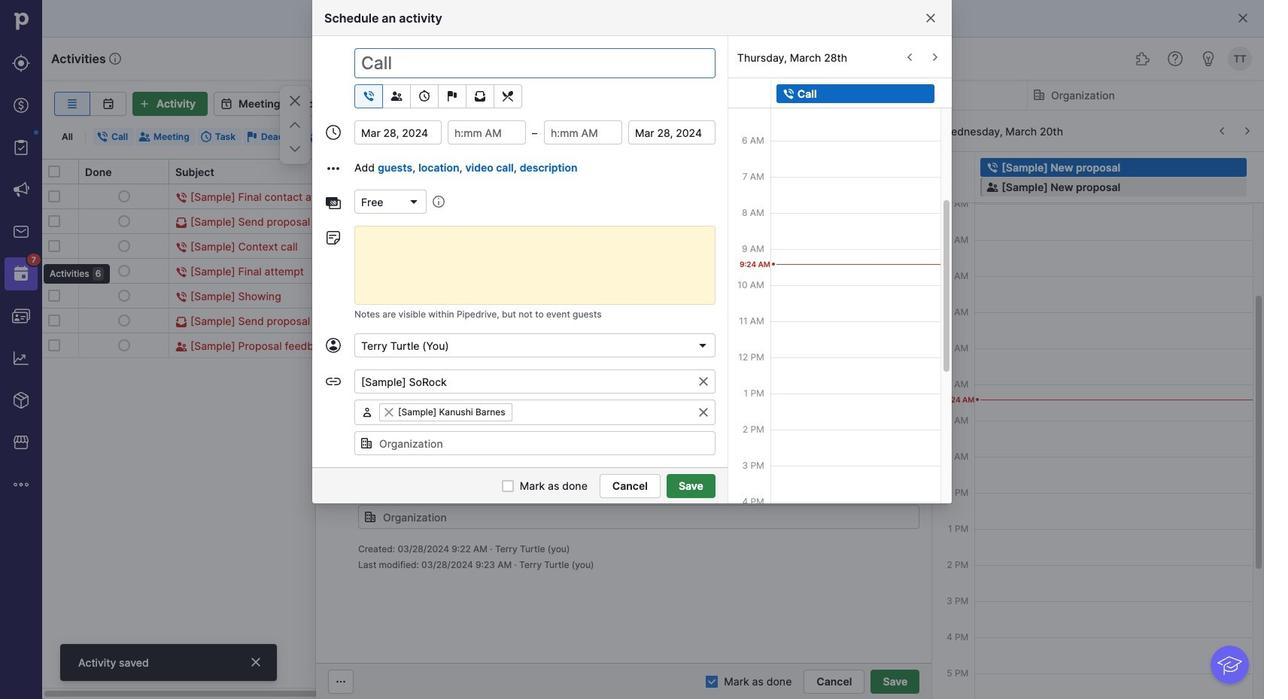 Task type: locate. For each thing, give the bounding box(es) containing it.
1 vertical spatial color undefined image
[[12, 265, 30, 283]]

1 horizontal spatial info image
[[433, 196, 445, 208]]

color primary image
[[1238, 12, 1250, 24], [360, 90, 378, 102], [443, 90, 462, 102], [471, 90, 489, 102], [499, 90, 517, 102], [286, 116, 304, 134], [139, 131, 151, 143], [246, 131, 258, 143], [359, 131, 371, 143], [286, 140, 304, 158], [987, 162, 999, 174], [423, 164, 441, 176], [505, 164, 523, 176], [569, 164, 587, 176], [721, 164, 739, 176], [325, 194, 343, 212], [408, 196, 420, 208], [48, 215, 60, 227], [325, 229, 343, 247], [328, 233, 346, 251], [118, 240, 130, 252], [48, 265, 60, 277], [118, 265, 130, 277], [118, 290, 130, 302], [175, 292, 187, 304], [48, 315, 60, 327], [175, 316, 187, 328], [325, 337, 343, 355], [118, 340, 130, 352], [697, 340, 709, 352], [325, 373, 343, 391], [698, 376, 710, 388], [361, 407, 373, 419]]

h:mm am text field for call text box
[[544, 120, 623, 145]]

None text field
[[355, 120, 442, 145], [512, 401, 715, 424], [355, 120, 442, 145], [512, 401, 715, 424]]

dialog
[[0, 0, 1265, 699]]

menu
[[0, 0, 110, 699]]

color undefined image down deals image
[[12, 139, 30, 157]]

6 row from the top
[[42, 308, 1265, 337]]

none field the deal or lead
[[355, 370, 716, 394]]

0 vertical spatial color undefined image
[[12, 139, 30, 157]]

color primary image inside organization field
[[361, 437, 373, 450]]

info image
[[109, 53, 121, 65], [1074, 98, 1086, 110], [433, 196, 445, 208]]

1 horizontal spatial h:mm am text field
[[544, 120, 623, 145]]

grid
[[42, 158, 1265, 699]]

1 color undefined image from the top
[[12, 139, 30, 157]]

Call text field
[[358, 122, 920, 152]]

list image
[[63, 98, 81, 110]]

None text field
[[629, 120, 716, 145], [358, 194, 546, 218], [733, 194, 920, 218], [629, 120, 716, 145], [358, 194, 546, 218], [733, 194, 920, 218]]

color primary image
[[797, 89, 809, 101], [1034, 89, 1046, 101], [388, 90, 406, 102], [416, 90, 434, 102], [286, 92, 304, 110], [337, 95, 355, 113], [218, 98, 236, 110], [325, 123, 343, 142], [96, 131, 108, 143], [200, 131, 212, 143], [310, 131, 322, 143], [325, 160, 343, 178], [364, 164, 382, 176], [48, 166, 60, 178], [987, 181, 999, 193], [48, 190, 60, 203], [118, 190, 130, 203], [175, 192, 187, 204], [328, 197, 346, 215], [118, 215, 130, 227], [175, 217, 187, 229], [48, 240, 60, 252], [175, 242, 187, 254], [175, 267, 187, 279], [48, 290, 60, 302], [118, 315, 130, 327], [48, 340, 60, 352], [175, 341, 187, 353], [383, 407, 395, 419], [698, 407, 710, 419], [361, 437, 373, 450], [502, 480, 514, 492], [332, 676, 350, 688], [707, 676, 719, 688]]

2 horizontal spatial h:mm am text field
[[648, 194, 727, 218]]

Organization text field
[[355, 431, 716, 456]]

color undefined image
[[12, 139, 30, 157], [12, 265, 30, 283]]

0 vertical spatial info image
[[109, 53, 121, 65]]

0 horizontal spatial color primary inverted image
[[136, 98, 154, 110]]

menu item
[[0, 253, 42, 295]]

None field
[[355, 190, 427, 214], [355, 334, 716, 358], [355, 370, 716, 394], [355, 400, 716, 425], [355, 431, 716, 456], [355, 190, 427, 214], [355, 334, 716, 358], [355, 400, 716, 425]]

h:mm AM text field
[[552, 194, 630, 218]]

color undefined image down sales inbox icon
[[12, 265, 30, 283]]

marketplace image
[[12, 434, 30, 452]]

0 horizontal spatial info image
[[109, 53, 121, 65]]

insights image
[[12, 349, 30, 367]]

2 horizontal spatial info image
[[1074, 98, 1086, 110]]

previous day image
[[901, 51, 919, 63]]

home image
[[10, 10, 32, 32]]

color primary inverted image
[[783, 88, 795, 100], [136, 98, 154, 110]]

Call text field
[[355, 48, 716, 78]]

open details in full view image
[[1102, 98, 1120, 110]]

color primary inverted image down quick add icon
[[783, 88, 795, 100]]

row
[[42, 184, 1265, 212], [42, 209, 1265, 237], [42, 233, 1265, 259], [42, 258, 1265, 284], [42, 283, 1265, 312], [42, 308, 1265, 337], [42, 333, 1265, 358]]

h:mm AM text field
[[448, 120, 526, 145], [544, 120, 623, 145], [648, 194, 727, 218]]

color primary inverted image right calendar image at left top
[[136, 98, 154, 110]]

contacts image
[[12, 307, 30, 325]]

deals image
[[12, 96, 30, 114]]

2 color undefined image from the top
[[12, 265, 30, 283]]



Task type: describe. For each thing, give the bounding box(es) containing it.
calendar image
[[99, 98, 117, 110]]

quick add image
[[786, 50, 804, 68]]

7 row from the top
[[42, 333, 1265, 358]]

0 horizontal spatial h:mm am text field
[[448, 120, 526, 145]]

h:mm am text field for call text field
[[648, 194, 727, 218]]

5 row from the top
[[42, 283, 1265, 312]]

none field organization
[[355, 431, 716, 456]]

previous day image
[[1214, 125, 1232, 137]]

close image
[[250, 657, 262, 669]]

leads image
[[12, 54, 30, 72]]

Search Pipedrive field
[[497, 44, 768, 74]]

more image
[[12, 476, 30, 494]]

color primary image inside the deal or lead field
[[698, 376, 710, 388]]

next day image
[[927, 51, 945, 63]]

knowledge center bot, also known as kc bot is an onboarding assistant that allows you to see the list of onboarding items in one place for quick and easy reference. this improves your in-app experience. image
[[1212, 646, 1250, 684]]

4 row from the top
[[42, 258, 1265, 284]]

sales inbox image
[[12, 223, 30, 241]]

next day image
[[1239, 125, 1257, 137]]

2 vertical spatial info image
[[433, 196, 445, 208]]

Deal or Lead text field
[[355, 370, 716, 394]]

3 row from the top
[[42, 233, 1265, 259]]

1 horizontal spatial color primary inverted image
[[783, 88, 795, 100]]

1 row from the top
[[42, 184, 1265, 212]]

quick help image
[[1167, 50, 1185, 68]]

color secondary image
[[1246, 166, 1259, 178]]

close image
[[925, 12, 937, 24]]

1 vertical spatial info image
[[1074, 98, 1086, 110]]

2 row from the top
[[42, 209, 1265, 237]]

sales assistant image
[[1200, 50, 1218, 68]]

campaigns image
[[12, 181, 30, 199]]

products image
[[12, 392, 30, 410]]

color primary inverted image
[[987, 162, 999, 174]]



Task type: vqa. For each thing, say whether or not it's contained in the screenshot.
the rightmost color primary icon
no



